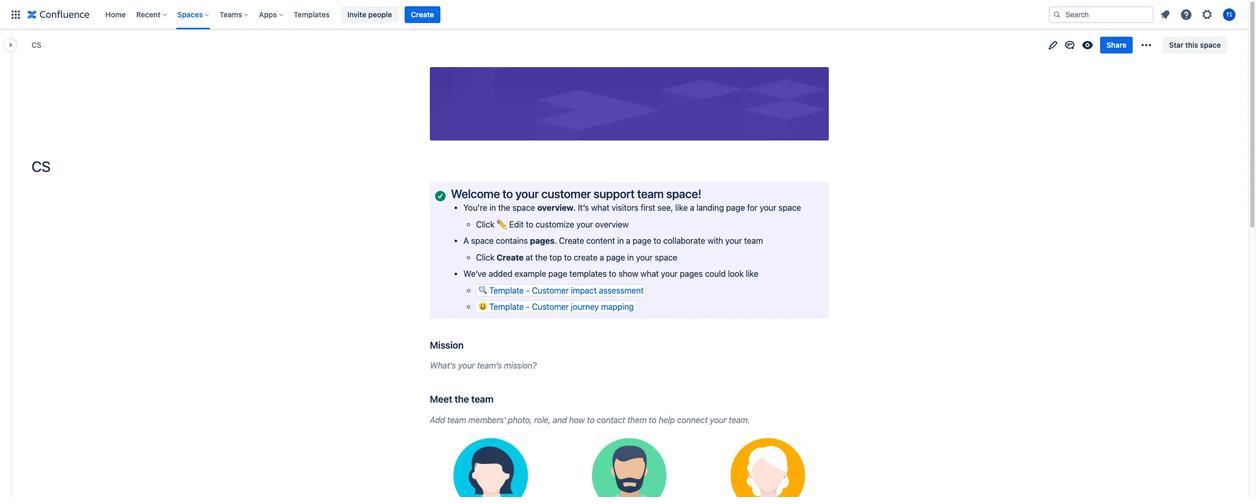 Task type: locate. For each thing, give the bounding box(es) containing it.
help
[[659, 416, 675, 425]]

your profile and preferences image
[[1223, 8, 1236, 21]]

in right you're
[[489, 203, 496, 213]]

a down space!
[[690, 203, 694, 213]]

click left ✏️ at the left top of the page
[[476, 220, 495, 229]]

1 horizontal spatial in
[[617, 236, 624, 246]]

2 horizontal spatial in
[[627, 253, 634, 262]]

add team members' photo, role, and how to contact them to help connect your team.
[[430, 416, 750, 425]]

pages down click ✏️ edit to customize your overview
[[530, 236, 555, 246]]

could
[[705, 269, 726, 279]]

to left collaborate
[[654, 236, 661, 246]]

space!
[[666, 187, 701, 201]]

1 vertical spatial overview
[[595, 220, 629, 229]]

copy image
[[700, 187, 713, 200], [463, 339, 475, 352], [492, 393, 505, 406]]

0 vertical spatial a
[[690, 203, 694, 213]]

meet the team
[[430, 394, 494, 405]]

page left for
[[726, 203, 745, 213]]

your up edit
[[515, 187, 539, 201]]

the
[[498, 203, 510, 213], [535, 253, 547, 262], [455, 394, 469, 405]]

page
[[726, 203, 745, 213], [633, 236, 651, 246], [606, 253, 625, 262], [548, 269, 567, 279]]

0 vertical spatial the
[[498, 203, 510, 213]]

mapping
[[601, 302, 634, 312]]

star this space button
[[1163, 37, 1227, 54]]

photo,
[[508, 416, 532, 425]]

1 horizontal spatial create
[[497, 253, 524, 262]]

what right it's
[[591, 203, 609, 213]]

like
[[675, 203, 688, 213], [746, 269, 758, 279]]

invite people button
[[341, 6, 398, 23]]

template inside button
[[489, 302, 524, 312]]

2 vertical spatial in
[[627, 253, 634, 262]]

0 horizontal spatial a
[[600, 253, 604, 262]]

space down collaborate
[[655, 253, 677, 262]]

0 vertical spatial copy image
[[700, 187, 713, 200]]

. up top
[[555, 236, 557, 246]]

see,
[[657, 203, 673, 213]]

0 horizontal spatial copy image
[[463, 339, 475, 352]]

1 vertical spatial template
[[489, 302, 524, 312]]

edit this page image
[[1047, 39, 1059, 51]]

0 vertical spatial template
[[489, 286, 524, 295]]

1 vertical spatial customer
[[532, 302, 569, 312]]

1 horizontal spatial overview
[[595, 220, 629, 229]]

- inside button
[[526, 286, 530, 295]]

1 vertical spatial in
[[617, 236, 624, 246]]

1 horizontal spatial what
[[640, 269, 659, 279]]

the right meet
[[455, 394, 469, 405]]

spaces button
[[174, 6, 213, 23]]

share button
[[1100, 37, 1133, 54]]

Search field
[[1049, 6, 1154, 23]]

1 - from the top
[[526, 286, 530, 295]]

banner
[[0, 0, 1248, 29]]

impact
[[571, 286, 597, 295]]

the right at
[[535, 253, 547, 262]]

look
[[728, 269, 744, 279]]

what for your
[[640, 269, 659, 279]]

this
[[1185, 40, 1198, 49]]

space
[[1200, 40, 1221, 49], [512, 203, 535, 213], [778, 203, 801, 213], [471, 236, 494, 246], [655, 253, 677, 262]]

2 cs from the top
[[31, 158, 50, 175]]

copy image up members'
[[492, 393, 505, 406]]

0 horizontal spatial create
[[411, 10, 434, 19]]

2 customer from the top
[[532, 302, 569, 312]]

create inside global element
[[411, 10, 434, 19]]

cs link
[[31, 40, 41, 50]]

create
[[411, 10, 434, 19], [559, 236, 584, 246], [497, 253, 524, 262]]

click for click ✏️ edit to customize your overview
[[476, 220, 495, 229]]

. left it's
[[574, 203, 576, 213]]

click up we've
[[476, 253, 495, 262]]

space right this
[[1200, 40, 1221, 49]]

copy image up what's your team's mission?
[[463, 339, 475, 352]]

:grinning: image
[[479, 302, 487, 311], [479, 302, 487, 311]]

what right show
[[640, 269, 659, 279]]

templates
[[294, 10, 330, 19]]

to left help
[[649, 416, 656, 425]]

team right add
[[447, 416, 466, 425]]

1 customer from the top
[[532, 286, 569, 295]]

1 vertical spatial .
[[555, 236, 557, 246]]

1 horizontal spatial the
[[498, 203, 510, 213]]

your
[[515, 187, 539, 201], [760, 203, 776, 213], [576, 220, 593, 229], [725, 236, 742, 246], [636, 253, 653, 262], [661, 269, 678, 279], [458, 361, 475, 371], [710, 416, 727, 425]]

2 click from the top
[[476, 253, 495, 262]]

notification icon image
[[1159, 8, 1172, 21]]

0 vertical spatial customer
[[532, 286, 569, 295]]

spaces
[[177, 10, 203, 19]]

1 vertical spatial like
[[746, 269, 758, 279]]

stop watching image
[[1081, 39, 1094, 51]]

0 vertical spatial cs
[[31, 40, 41, 49]]

your down it's
[[576, 220, 593, 229]]

it's
[[578, 203, 589, 213]]

and
[[553, 416, 567, 425]]

:mag: image
[[479, 286, 487, 294], [479, 286, 487, 294]]

1 horizontal spatial copy image
[[492, 393, 505, 406]]

1 vertical spatial the
[[535, 253, 547, 262]]

1 vertical spatial pages
[[680, 269, 703, 279]]

team's
[[477, 361, 502, 371]]

a right the content
[[626, 236, 630, 246]]

template for template - customer impact assessment
[[489, 286, 524, 295]]

the up ✏️ at the left top of the page
[[498, 203, 510, 213]]

contains
[[496, 236, 528, 246]]

what's your team's mission?
[[430, 361, 537, 371]]

pages
[[530, 236, 555, 246], [680, 269, 703, 279]]

0 horizontal spatial like
[[675, 203, 688, 213]]

a right create
[[600, 253, 604, 262]]

create down contains
[[497, 253, 524, 262]]

apps button
[[256, 6, 287, 23]]

to right how
[[587, 416, 595, 425]]

a
[[690, 203, 694, 213], [626, 236, 630, 246], [600, 253, 604, 262]]

2 horizontal spatial the
[[535, 253, 547, 262]]

welcome
[[451, 187, 500, 201]]

1 horizontal spatial a
[[626, 236, 630, 246]]

your right for
[[760, 203, 776, 213]]

customer inside button
[[532, 286, 569, 295]]

:check_mark: image
[[435, 191, 446, 201], [435, 191, 446, 201]]

your up show
[[636, 253, 653, 262]]

template
[[489, 286, 524, 295], [489, 302, 524, 312]]

1 template from the top
[[489, 286, 524, 295]]

templates link
[[291, 6, 333, 23]]

0 vertical spatial click
[[476, 220, 495, 229]]

in
[[489, 203, 496, 213], [617, 236, 624, 246], [627, 253, 634, 262]]

.
[[574, 203, 576, 213], [555, 236, 557, 246]]

create up "click create at the top to create a page in your space"
[[559, 236, 584, 246]]

customer for journey
[[532, 302, 569, 312]]

page down a space contains pages . create content in a page to collaborate with your team
[[606, 253, 625, 262]]

meet
[[430, 394, 452, 405]]

what for visitors
[[591, 203, 609, 213]]

customer up template - customer journey mapping button
[[532, 286, 569, 295]]

like right look
[[746, 269, 758, 279]]

0 vertical spatial -
[[526, 286, 530, 295]]

teams button
[[216, 6, 253, 23]]

overview up a space contains pages . create content in a page to collaborate with your team
[[595, 220, 629, 229]]

0 horizontal spatial what
[[591, 203, 609, 213]]

recent button
[[133, 6, 171, 23]]

star this space
[[1169, 40, 1221, 49]]

2 vertical spatial copy image
[[492, 393, 505, 406]]

in up show
[[627, 253, 634, 262]]

0 vertical spatial pages
[[530, 236, 555, 246]]

space right for
[[778, 203, 801, 213]]

template - customer impact assessment
[[489, 286, 644, 295]]

2 vertical spatial create
[[497, 253, 524, 262]]

pages left could
[[680, 269, 703, 279]]

0 vertical spatial what
[[591, 203, 609, 213]]

what
[[591, 203, 609, 213], [640, 269, 659, 279]]

team
[[637, 187, 664, 201], [744, 236, 763, 246], [471, 394, 494, 405], [447, 416, 466, 425]]

contact
[[597, 416, 625, 425]]

0 horizontal spatial the
[[455, 394, 469, 405]]

1 horizontal spatial .
[[574, 203, 576, 213]]

1 horizontal spatial like
[[746, 269, 758, 279]]

1 vertical spatial what
[[640, 269, 659, 279]]

you're
[[463, 203, 487, 213]]

customize
[[536, 220, 574, 229]]

1 vertical spatial copy image
[[463, 339, 475, 352]]

0 vertical spatial overview
[[537, 203, 574, 213]]

journey
[[571, 302, 599, 312]]

confluence image
[[27, 8, 89, 21], [27, 8, 89, 21]]

expand sidebar image
[[0, 35, 23, 56]]

2 - from the top
[[526, 302, 530, 312]]

1 vertical spatial cs
[[31, 158, 50, 175]]

for
[[747, 203, 758, 213]]

overview up customize
[[537, 203, 574, 213]]

0 horizontal spatial .
[[555, 236, 557, 246]]

space up edit
[[512, 203, 535, 213]]

mission
[[430, 340, 464, 351]]

2 template from the top
[[489, 302, 524, 312]]

in right the content
[[617, 236, 624, 246]]

cs
[[31, 40, 41, 49], [31, 158, 50, 175]]

0 horizontal spatial pages
[[530, 236, 555, 246]]

1 vertical spatial -
[[526, 302, 530, 312]]

copy image up landing
[[700, 187, 713, 200]]

template inside button
[[489, 286, 524, 295]]

2 horizontal spatial create
[[559, 236, 584, 246]]

0 vertical spatial create
[[411, 10, 434, 19]]

your left team.
[[710, 416, 727, 425]]

1 click from the top
[[476, 220, 495, 229]]

2 horizontal spatial copy image
[[700, 187, 713, 200]]

customer
[[532, 286, 569, 295], [532, 302, 569, 312]]

1 vertical spatial click
[[476, 253, 495, 262]]

click ✏️ edit to customize your overview
[[476, 220, 629, 229]]

like down space!
[[675, 203, 688, 213]]

welcome to your customer support team space!
[[451, 187, 701, 201]]

customer inside button
[[532, 302, 569, 312]]

people
[[368, 10, 392, 19]]

you're in the space overview . it's what visitors first see, like a landing page for your space
[[463, 203, 801, 213]]

add
[[430, 416, 445, 425]]

0 vertical spatial .
[[574, 203, 576, 213]]

-
[[526, 286, 530, 295], [526, 302, 530, 312]]

recent
[[136, 10, 161, 19]]

page down the first
[[633, 236, 651, 246]]

- inside button
[[526, 302, 530, 312]]

teams
[[220, 10, 242, 19]]

create right people
[[411, 10, 434, 19]]

copy image for mission
[[463, 339, 475, 352]]

to left show
[[609, 269, 616, 279]]

0 horizontal spatial in
[[489, 203, 496, 213]]

customer down template - customer impact assessment button
[[532, 302, 569, 312]]



Task type: describe. For each thing, give the bounding box(es) containing it.
your down collaborate
[[661, 269, 678, 279]]

settings icon image
[[1201, 8, 1214, 21]]

customer
[[541, 187, 591, 201]]

2 horizontal spatial a
[[690, 203, 694, 213]]

page down top
[[548, 269, 567, 279]]

home link
[[102, 6, 129, 23]]

apps
[[259, 10, 277, 19]]

edit
[[509, 220, 524, 229]]

more actions image
[[1140, 39, 1153, 51]]

your right with
[[725, 236, 742, 246]]

share
[[1106, 40, 1127, 49]]

1 vertical spatial a
[[626, 236, 630, 246]]

content
[[586, 236, 615, 246]]

with
[[707, 236, 723, 246]]

landing
[[696, 203, 724, 213]]

star
[[1169, 40, 1183, 49]]

team up the first
[[637, 187, 664, 201]]

search image
[[1053, 10, 1061, 19]]

connect
[[677, 416, 708, 425]]

at
[[526, 253, 533, 262]]

- for template - customer impact assessment
[[526, 286, 530, 295]]

banner containing home
[[0, 0, 1248, 29]]

visitors
[[612, 203, 638, 213]]

invite
[[347, 10, 366, 19]]

team down for
[[744, 236, 763, 246]]

help icon image
[[1180, 8, 1193, 21]]

1 vertical spatial create
[[559, 236, 584, 246]]

✏️
[[497, 220, 507, 229]]

role,
[[534, 416, 551, 425]]

team up members'
[[471, 394, 494, 405]]

to right edit
[[526, 220, 533, 229]]

mission?
[[504, 361, 537, 371]]

customer for impact
[[532, 286, 569, 295]]

collaborate
[[663, 236, 705, 246]]

invite people
[[347, 10, 392, 19]]

click for click create at the top to create a page in your space
[[476, 253, 495, 262]]

create link
[[405, 6, 440, 23]]

support
[[594, 187, 635, 201]]

1 horizontal spatial pages
[[680, 269, 703, 279]]

top
[[549, 253, 562, 262]]

first
[[641, 203, 655, 213]]

a
[[463, 236, 469, 246]]

click create at the top to create a page in your space
[[476, 253, 677, 262]]

your left team's on the bottom left of page
[[458, 361, 475, 371]]

assessment
[[599, 286, 644, 295]]

how
[[569, 416, 585, 425]]

team.
[[729, 416, 750, 425]]

0 vertical spatial in
[[489, 203, 496, 213]]

we've
[[463, 269, 486, 279]]

show
[[619, 269, 638, 279]]

copy image for welcome to your customer support team space!
[[700, 187, 713, 200]]

templates
[[569, 269, 607, 279]]

template - customer journey mapping button
[[476, 301, 636, 313]]

template for template - customer journey mapping
[[489, 302, 524, 312]]

example
[[515, 269, 546, 279]]

space inside star this space button
[[1200, 40, 1221, 49]]

0 vertical spatial like
[[675, 203, 688, 213]]

appswitcher icon image
[[9, 8, 22, 21]]

- for template - customer journey mapping
[[526, 302, 530, 312]]

them
[[627, 416, 647, 425]]

added
[[489, 269, 512, 279]]

home
[[105, 10, 126, 19]]

0 horizontal spatial overview
[[537, 203, 574, 213]]

1 cs from the top
[[31, 40, 41, 49]]

copy image for meet the team
[[492, 393, 505, 406]]

members'
[[468, 416, 506, 425]]

a space contains pages . create content in a page to collaborate with your team
[[463, 236, 763, 246]]

template - customer impact assessment button
[[476, 284, 646, 297]]

what's
[[430, 361, 456, 371]]

we've added example page templates to show what your pages could look like
[[463, 269, 758, 279]]

template - customer journey mapping
[[489, 302, 634, 312]]

space right a
[[471, 236, 494, 246]]

to up ✏️ at the left top of the page
[[502, 187, 513, 201]]

2 vertical spatial the
[[455, 394, 469, 405]]

to right top
[[564, 253, 572, 262]]

2 vertical spatial a
[[600, 253, 604, 262]]

create
[[574, 253, 597, 262]]

global element
[[6, 0, 1047, 29]]



Task type: vqa. For each thing, say whether or not it's contained in the screenshot.
"HERE."
no



